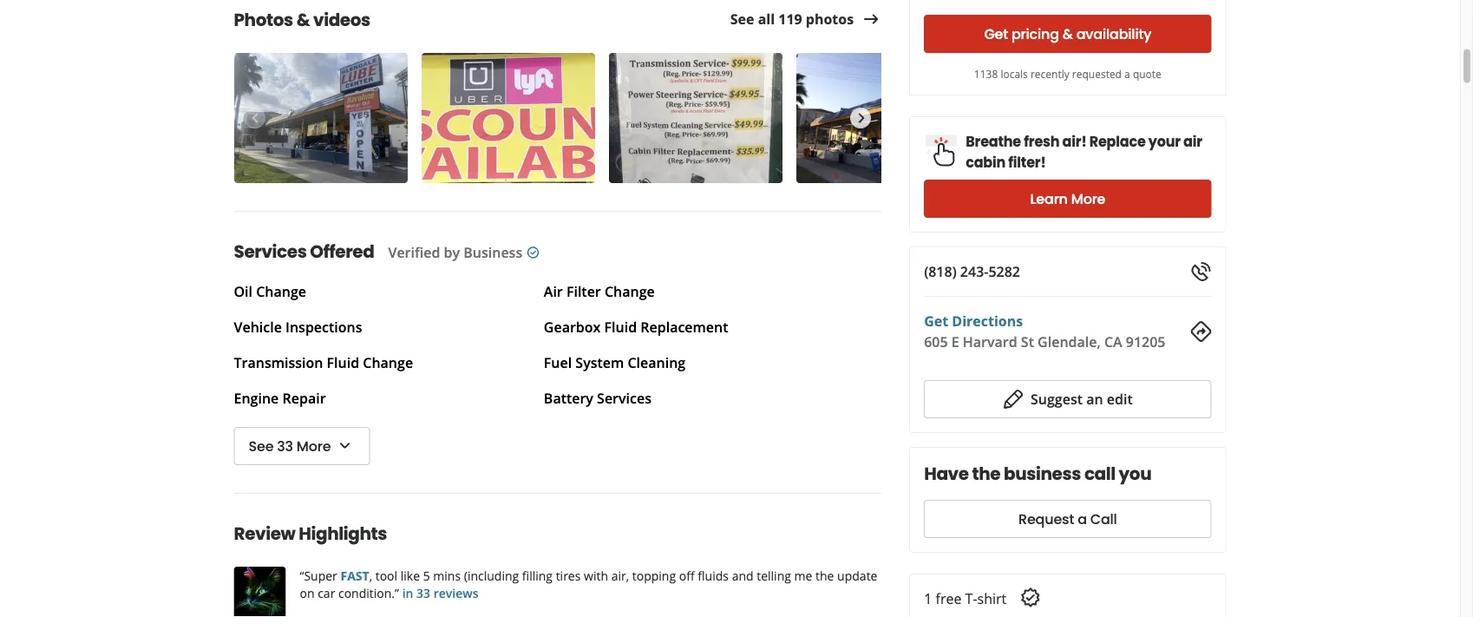 Task type: locate. For each thing, give the bounding box(es) containing it.
1 free t-shirt
[[925, 589, 1007, 608]]

0 horizontal spatial see
[[249, 436, 274, 456]]

fuel
[[544, 353, 572, 372]]

the right "have"
[[972, 462, 1001, 486]]

reviews
[[434, 585, 479, 601]]

0 vertical spatial see
[[731, 10, 755, 28]]

fluid
[[605, 318, 637, 336], [327, 353, 359, 372]]

33 right the in
[[417, 585, 431, 601]]

1 horizontal spatial 33
[[417, 585, 431, 601]]

24 check in v2 image
[[1021, 587, 1042, 608]]

update
[[838, 567, 878, 584]]

more left 24 chevron down v2 image
[[297, 436, 331, 456]]

the right me
[[816, 567, 835, 584]]

see inside button
[[249, 436, 274, 456]]

photos
[[234, 8, 293, 32]]

offered
[[310, 240, 374, 264]]

services down fuel system cleaning
[[597, 389, 652, 408]]

0 vertical spatial the
[[972, 462, 1001, 486]]

on
[[300, 585, 315, 601]]

business
[[464, 243, 523, 262]]

st
[[1021, 332, 1035, 351]]

1 horizontal spatial fluid
[[605, 318, 637, 336]]

change for air filter change
[[605, 282, 655, 301]]

1 vertical spatial fluid
[[327, 353, 359, 372]]

t-
[[966, 589, 978, 608]]

see for see all 119 photos
[[731, 10, 755, 28]]

0 vertical spatial services
[[234, 240, 307, 264]]

91205
[[1126, 332, 1166, 351]]

vehicle inspections link
[[234, 318, 362, 336]]

0 vertical spatial fluid
[[605, 318, 637, 336]]

oil change
[[234, 282, 306, 301]]

battery
[[544, 389, 594, 408]]

oil
[[234, 282, 253, 301]]

you
[[1119, 462, 1152, 486]]

1 vertical spatial a
[[1078, 509, 1087, 529]]

1138 locals recently requested a quote
[[975, 66, 1162, 81]]

services offered element
[[206, 211, 882, 465]]

1 horizontal spatial &
[[1063, 24, 1073, 44]]

learn
[[1031, 189, 1068, 209]]

with
[[584, 567, 608, 584]]

get directions link
[[925, 312, 1023, 330]]

locals
[[1001, 66, 1028, 81]]

repair
[[282, 389, 326, 408]]

(818)
[[925, 262, 957, 281]]

& right pricing
[[1063, 24, 1073, 44]]

1 horizontal spatial see
[[731, 10, 755, 28]]

call
[[1091, 509, 1118, 529]]

0 horizontal spatial a
[[1078, 509, 1087, 529]]

cleaning
[[628, 353, 686, 372]]

2 horizontal spatial change
[[605, 282, 655, 301]]

& inside button
[[1063, 24, 1073, 44]]

request
[[1019, 509, 1075, 529]]

get up 605
[[925, 312, 949, 330]]

1
[[925, 589, 932, 608]]

next image
[[852, 108, 871, 128]]

a
[[1125, 66, 1131, 81], [1078, 509, 1087, 529]]

topping
[[633, 567, 676, 584]]

,
[[369, 567, 372, 584]]

1 vertical spatial the
[[816, 567, 835, 584]]

see left 'all'
[[731, 10, 755, 28]]

0 horizontal spatial 33
[[277, 436, 293, 456]]

1 horizontal spatial get
[[985, 24, 1009, 44]]

1 vertical spatial 33
[[417, 585, 431, 601]]

review
[[234, 522, 296, 546]]

more
[[1072, 189, 1106, 209], [297, 436, 331, 456]]

1 vertical spatial see
[[249, 436, 274, 456]]

the
[[972, 462, 1001, 486], [816, 567, 835, 584]]

24 pencil v2 image
[[1003, 389, 1024, 410]]

605
[[925, 332, 948, 351]]

get inside get directions 605 e harvard st glendale, ca 91205
[[925, 312, 949, 330]]

24 chevron down v2 image
[[334, 435, 355, 456]]

& left videos
[[297, 8, 310, 32]]

33
[[277, 436, 293, 456], [417, 585, 431, 601]]

24 directions v2 image
[[1191, 321, 1212, 342]]

" super fast
[[300, 567, 369, 584]]

replacement
[[641, 318, 729, 336]]

get inside get pricing & availability button
[[985, 24, 1009, 44]]

1 horizontal spatial services
[[597, 389, 652, 408]]

air filter change link
[[544, 282, 655, 301]]

0 vertical spatial 33
[[277, 436, 293, 456]]

1 horizontal spatial a
[[1125, 66, 1131, 81]]

0 horizontal spatial get
[[925, 312, 949, 330]]

get for get pricing & availability
[[985, 24, 1009, 44]]

0 vertical spatial more
[[1072, 189, 1106, 209]]

photo of glendale lube center - glendale, ca, us. we now offer a 12% discount for uber and lyft drivers! image
[[421, 53, 595, 183]]

get pricing & availability button
[[925, 15, 1212, 53]]

0 horizontal spatial the
[[816, 567, 835, 584]]

1 vertical spatial get
[[925, 312, 949, 330]]

0 vertical spatial get
[[985, 24, 1009, 44]]

0 horizontal spatial &
[[297, 8, 310, 32]]

a left call at the bottom right of the page
[[1078, 509, 1087, 529]]

33 down engine repair
[[277, 436, 293, 456]]

0 horizontal spatial fluid
[[327, 353, 359, 372]]

get directions 605 e harvard st glendale, ca 91205
[[925, 312, 1166, 351]]

inspections
[[286, 318, 362, 336]]

1 vertical spatial more
[[297, 436, 331, 456]]

0 horizontal spatial services
[[234, 240, 307, 264]]

more inside button
[[297, 436, 331, 456]]

engine
[[234, 389, 279, 408]]

review highlights
[[234, 522, 387, 546]]

learn more
[[1031, 189, 1106, 209]]

me
[[795, 567, 813, 584]]

photo of glendale lube center - glendale, ca, us. image
[[609, 53, 782, 183]]

have the business call you
[[925, 462, 1152, 486]]

change for transmission fluid change
[[363, 353, 413, 372]]

y m. image
[[234, 567, 286, 617]]

battery services
[[544, 389, 652, 408]]

see down engine
[[249, 436, 274, 456]]

0 horizontal spatial more
[[297, 436, 331, 456]]

1 vertical spatial services
[[597, 389, 652, 408]]

33 inside button
[[277, 436, 293, 456]]

see all 119 photos link
[[731, 9, 882, 30]]

a left quote
[[1125, 66, 1131, 81]]

filter!
[[1009, 152, 1046, 172]]

fuel system cleaning link
[[544, 353, 686, 372]]

get left pricing
[[985, 24, 1009, 44]]

fast button
[[341, 567, 369, 584]]

1138
[[975, 66, 998, 81]]

see inside photos & videos element
[[731, 10, 755, 28]]

requested
[[1073, 66, 1122, 81]]

filter
[[567, 282, 601, 301]]

gearbox fluid replacement link
[[544, 318, 729, 336]]

oil change link
[[234, 282, 306, 301]]

1 horizontal spatial change
[[363, 353, 413, 372]]

fluid down inspections
[[327, 353, 359, 372]]

change
[[256, 282, 306, 301], [605, 282, 655, 301], [363, 353, 413, 372]]

car
[[318, 585, 335, 601]]

business
[[1004, 462, 1082, 486]]

get pricing & availability
[[985, 24, 1152, 44]]

services up oil change
[[234, 240, 307, 264]]

previous image
[[245, 108, 264, 128]]

fluid up fuel system cleaning
[[605, 318, 637, 336]]

cabin
[[966, 152, 1006, 172]]

your
[[1149, 131, 1181, 151]]

videos
[[313, 8, 371, 32]]

1 horizontal spatial more
[[1072, 189, 1106, 209]]

1 horizontal spatial the
[[972, 462, 1001, 486]]

photos & videos element
[[206, 0, 970, 187]]

request a call
[[1019, 509, 1118, 529]]

more right learn
[[1072, 189, 1106, 209]]

engine repair link
[[234, 389, 326, 408]]

have
[[925, 462, 969, 486]]

the inside , tool like 5 mins (including filling tires with air, topping off fluids and telling me the update on car condition.
[[816, 567, 835, 584]]



Task type: vqa. For each thing, say whether or not it's contained in the screenshot.
'Repair'
yes



Task type: describe. For each thing, give the bounding box(es) containing it.
like
[[401, 567, 420, 584]]

availability
[[1077, 24, 1152, 44]]

condition.
[[338, 585, 395, 601]]

and
[[732, 567, 754, 584]]

edit
[[1107, 390, 1133, 408]]

all
[[758, 10, 775, 28]]

air!
[[1063, 131, 1087, 151]]

tool
[[376, 567, 398, 584]]

quote
[[1133, 66, 1162, 81]]

fluid for gearbox
[[605, 318, 637, 336]]

tires
[[556, 567, 581, 584]]

"
[[300, 567, 304, 584]]

ca
[[1105, 332, 1123, 351]]

review highlights element
[[206, 493, 896, 617]]

highlights
[[299, 522, 387, 546]]

suggest an edit
[[1031, 390, 1133, 408]]

see for see 33 more
[[249, 436, 274, 456]]

photos & videos
[[234, 8, 371, 32]]

vehicle
[[234, 318, 282, 336]]

services offered
[[234, 240, 374, 264]]

243-
[[961, 262, 989, 281]]

fluids
[[698, 567, 729, 584]]

see all 119 photos
[[731, 10, 854, 28]]

(818) 243-5282
[[925, 262, 1021, 281]]

off
[[679, 567, 695, 584]]

e
[[952, 332, 960, 351]]

air
[[1184, 131, 1203, 151]]

harvard
[[963, 332, 1018, 351]]

recently
[[1031, 66, 1070, 81]]

telling
[[757, 567, 792, 584]]

33 inside review highlights element
[[417, 585, 431, 601]]

air,
[[612, 567, 629, 584]]

free
[[936, 589, 962, 608]]

transmission fluid change
[[234, 353, 413, 372]]

0 vertical spatial a
[[1125, 66, 1131, 81]]

battery services link
[[544, 389, 652, 408]]

24 phone v2 image
[[1191, 261, 1212, 282]]

photo of glendale lube center - glendale, ca, us. our doors are still open! image
[[234, 53, 408, 183]]

gearbox fluid replacement
[[544, 318, 729, 336]]

pricing
[[1012, 24, 1060, 44]]

engine repair
[[234, 389, 326, 408]]

, tool like 5 mins (including filling tires with air, topping off fluids and telling me the update on car condition.
[[300, 567, 878, 601]]

0 horizontal spatial change
[[256, 282, 306, 301]]

24 arrow right v2 image
[[861, 9, 882, 30]]

gearbox
[[544, 318, 601, 336]]

see 33 more
[[249, 436, 331, 456]]

an
[[1087, 390, 1104, 408]]

super
[[304, 567, 337, 584]]

fresh
[[1024, 131, 1060, 151]]

by
[[444, 243, 460, 262]]

breathe fresh air! replace your air cabin filter!
[[966, 131, 1203, 172]]

"
[[395, 585, 399, 601]]

call
[[1085, 462, 1116, 486]]

replace
[[1090, 131, 1146, 151]]

vehicle inspections
[[234, 318, 362, 336]]

breathe
[[966, 131, 1022, 151]]

16 checkmark badged v2 image
[[526, 246, 540, 260]]

fluid for transmission
[[327, 353, 359, 372]]

in 33 reviews button
[[399, 585, 479, 601]]

system
[[576, 353, 624, 372]]

in
[[402, 585, 414, 601]]

directions
[[952, 312, 1023, 330]]

" in 33 reviews
[[395, 585, 479, 601]]

shirt
[[978, 589, 1007, 608]]

verified
[[388, 243, 440, 262]]

filling
[[522, 567, 553, 584]]

request a call button
[[925, 500, 1212, 538]]

transmission fluid change link
[[234, 353, 413, 372]]

suggest an edit button
[[925, 380, 1212, 418]]

see 33 more button
[[234, 427, 370, 465]]

transmission
[[234, 353, 323, 372]]

fuel system cleaning
[[544, 353, 686, 372]]

a inside request a call button
[[1078, 509, 1087, 529]]

get for get directions 605 e harvard st glendale, ca 91205
[[925, 312, 949, 330]]

fast
[[341, 567, 369, 584]]

mins
[[433, 567, 461, 584]]



